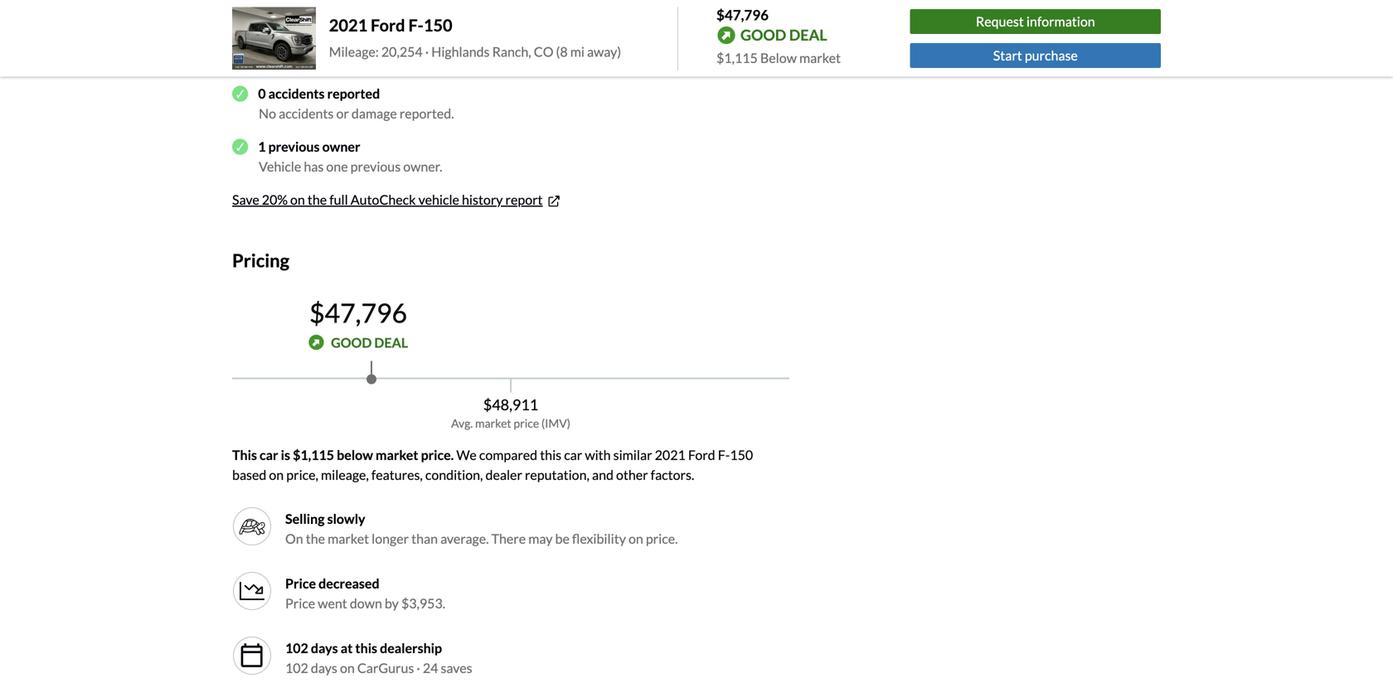 Task type: locate. For each thing, give the bounding box(es) containing it.
102 days at this dealership 102 days on cargurus · 24 saves
[[285, 640, 473, 676]]

and
[[592, 467, 614, 483]]

on inside we compared this car with similar 2021 ford f-150 based on price, mileage, features, condition, dealer reputation, and other factors.
[[269, 467, 284, 483]]

deal
[[790, 26, 828, 44]]

accidents for or
[[279, 105, 334, 121]]

price left went
[[285, 595, 315, 612]]

0 vertical spatial price.
[[421, 447, 454, 463]]

there
[[492, 531, 526, 547]]

$1,115 up price,
[[293, 447, 334, 463]]

vdpcheck image left the 0
[[232, 86, 248, 102]]

0 vertical spatial price
[[285, 576, 316, 592]]

3 vdpcheck image from the top
[[232, 139, 248, 155]]

1 vertical spatial f-
[[718, 447, 730, 463]]

1 vertical spatial days
[[311, 660, 338, 676]]

1 vertical spatial the
[[306, 531, 325, 547]]

1
[[258, 138, 266, 155]]

1 horizontal spatial ford
[[688, 447, 716, 463]]

(8
[[556, 43, 568, 60]]

on right flexibility
[[629, 531, 644, 547]]

other
[[616, 467, 648, 483]]

$1,115 down good
[[717, 50, 758, 66]]

previous up autocheck
[[351, 158, 401, 175]]

·
[[425, 43, 429, 60], [417, 660, 420, 676]]

no down the 0
[[259, 105, 276, 121]]

similar
[[614, 447, 653, 463]]

1 vertical spatial reported.
[[400, 105, 454, 121]]

0 vertical spatial 150
[[424, 15, 453, 35]]

0 vertical spatial this
[[540, 447, 562, 463]]

by
[[385, 595, 399, 612]]

1 horizontal spatial 2021
[[655, 447, 686, 463]]

0 horizontal spatial $47,796
[[309, 297, 407, 329]]

2021 up mileage:
[[329, 15, 368, 35]]

0 vertical spatial ·
[[425, 43, 429, 60]]

accidents for reported
[[268, 85, 325, 102]]

reported
[[327, 85, 380, 102]]

f- inside we compared this car with similar 2021 ford f-150 based on price, mileage, features, condition, dealer reputation, and other factors.
[[718, 447, 730, 463]]

on down at
[[340, 660, 355, 676]]

the
[[308, 192, 327, 208], [306, 531, 325, 547]]

2021 up factors. on the bottom of page
[[655, 447, 686, 463]]

no
[[259, 52, 276, 68], [259, 105, 276, 121]]

no for no accidents or damage reported.
[[259, 105, 276, 121]]

1 horizontal spatial this
[[540, 447, 562, 463]]

on down is
[[269, 467, 284, 483]]

1 vertical spatial ·
[[417, 660, 420, 676]]

previous
[[268, 138, 320, 155], [351, 158, 401, 175]]

vehicle
[[419, 192, 460, 208]]

2021 inside 2021 ford f-150 mileage: 20,254 · highlands ranch, co (8 mi away)
[[329, 15, 368, 35]]

2 102 from the top
[[285, 660, 309, 676]]

2 vertical spatial vdpcheck image
[[232, 139, 248, 155]]

0 horizontal spatial ·
[[417, 660, 420, 676]]

no accidents or damage reported.
[[259, 105, 454, 121]]

away)
[[587, 43, 622, 60]]

price down on
[[285, 576, 316, 592]]

0 vertical spatial days
[[311, 640, 338, 656]]

20%
[[262, 192, 288, 208]]

0 horizontal spatial f-
[[409, 15, 424, 35]]

1 vertical spatial accidents
[[279, 105, 334, 121]]

price decreased price went down by $3,953.
[[285, 576, 446, 612]]

0 vertical spatial vdpcheck image
[[232, 33, 248, 49]]

1 horizontal spatial 150
[[730, 447, 753, 463]]

f-
[[409, 15, 424, 35], [718, 447, 730, 463]]

2 vdpcheck image from the top
[[232, 86, 248, 102]]

the left the full at top left
[[308, 192, 327, 208]]

days left at
[[311, 640, 338, 656]]

1 horizontal spatial car
[[564, 447, 583, 463]]

price. up the condition,
[[421, 447, 454, 463]]

good
[[331, 335, 372, 351]]

0 vertical spatial 2021
[[329, 15, 368, 35]]

0 horizontal spatial previous
[[268, 138, 320, 155]]

0 vertical spatial the
[[308, 192, 327, 208]]

on
[[290, 192, 305, 208], [269, 467, 284, 483], [629, 531, 644, 547], [340, 660, 355, 676]]

1 horizontal spatial price.
[[646, 531, 678, 547]]

0 horizontal spatial 150
[[424, 15, 453, 35]]

vdpcheck image for clean title
[[232, 33, 248, 49]]

with
[[585, 447, 611, 463]]

save 20% on the full autocheck vehicle history report link
[[232, 192, 562, 209]]

2021
[[329, 15, 368, 35], [655, 447, 686, 463]]

102
[[285, 640, 309, 656], [285, 660, 309, 676]]

no down the clean
[[259, 52, 276, 68]]

market
[[800, 50, 841, 66], [475, 416, 512, 430], [376, 447, 419, 463], [328, 531, 369, 547]]

good deal
[[741, 26, 828, 44]]

deal
[[374, 335, 408, 351]]

may
[[529, 531, 553, 547]]

vdpcheck image left 1
[[232, 139, 248, 155]]

$1,115
[[717, 50, 758, 66], [293, 447, 334, 463]]

days
[[311, 640, 338, 656], [311, 660, 338, 676]]

0 vertical spatial $1,115
[[717, 50, 758, 66]]

reported.
[[316, 52, 371, 68], [400, 105, 454, 121]]

price. inside selling slowly on the market longer than average. there may be flexibility on price.
[[646, 531, 678, 547]]

start purchase button
[[911, 43, 1162, 68]]

market inside selling slowly on the market longer than average. there may be flexibility on price.
[[328, 531, 369, 547]]

1 horizontal spatial $1,115
[[717, 50, 758, 66]]

days left cargurus
[[311, 660, 338, 676]]

0 vertical spatial ford
[[371, 15, 405, 35]]

102 days at this dealership image
[[232, 636, 272, 676], [239, 643, 265, 669]]

0 vertical spatial 102
[[285, 640, 309, 656]]

1 price from the top
[[285, 576, 316, 592]]

1 vertical spatial previous
[[351, 158, 401, 175]]

accidents down the 0 accidents reported
[[279, 105, 334, 121]]

1 vdpcheck image from the top
[[232, 33, 248, 49]]

150 inside we compared this car with similar 2021 ford f-150 based on price, mileage, features, condition, dealer reputation, and other factors.
[[730, 447, 753, 463]]

ford up 20,254
[[371, 15, 405, 35]]

0 accidents reported
[[258, 85, 380, 102]]

price decreased image
[[232, 571, 272, 611], [239, 578, 265, 605]]

1 horizontal spatial ·
[[425, 43, 429, 60]]

ford
[[371, 15, 405, 35], [688, 447, 716, 463]]

1 horizontal spatial reported.
[[400, 105, 454, 121]]

vdpcheck image
[[232, 33, 248, 49], [232, 86, 248, 102], [232, 139, 248, 155]]

1 vertical spatial vdpcheck image
[[232, 86, 248, 102]]

request information
[[976, 13, 1096, 29]]

vdpcheck image left the clean
[[232, 33, 248, 49]]

1 vertical spatial price.
[[646, 531, 678, 547]]

vdpcheck image for 1 previous owner
[[232, 139, 248, 155]]

save
[[232, 192, 259, 208]]

car left the 'with' at left
[[564, 447, 583, 463]]

· inside 2021 ford f-150 mileage: 20,254 · highlands ranch, co (8 mi away)
[[425, 43, 429, 60]]

selling slowly on the market longer than average. there may be flexibility on price.
[[285, 511, 678, 547]]

2 car from the left
[[564, 447, 583, 463]]

owner
[[322, 138, 360, 155]]

1 vertical spatial ford
[[688, 447, 716, 463]]

0 horizontal spatial reported.
[[316, 52, 371, 68]]

· inside 102 days at this dealership 102 days on cargurus · 24 saves
[[417, 660, 420, 676]]

price. right flexibility
[[646, 531, 678, 547]]

accidents down the issues
[[268, 85, 325, 102]]

previous up vehicle
[[268, 138, 320, 155]]

selling slowly image
[[232, 507, 272, 547], [239, 513, 265, 540]]

below
[[337, 447, 373, 463]]

this right at
[[355, 640, 378, 656]]

1 vertical spatial 2021
[[655, 447, 686, 463]]

market down $48,911
[[475, 416, 512, 430]]

0 horizontal spatial 2021
[[329, 15, 368, 35]]

price.
[[421, 447, 454, 463], [646, 531, 678, 547]]

save 20% on the full autocheck vehicle history report
[[232, 192, 543, 208]]

start purchase
[[994, 47, 1078, 63]]

the right on
[[306, 531, 325, 547]]

factors.
[[651, 467, 695, 483]]

1 vertical spatial price
[[285, 595, 315, 612]]

0 horizontal spatial $1,115
[[293, 447, 334, 463]]

1 no from the top
[[259, 52, 276, 68]]

ford inside 2021 ford f-150 mileage: 20,254 · highlands ranch, co (8 mi away)
[[371, 15, 405, 35]]

· left 24
[[417, 660, 420, 676]]

this inside 102 days at this dealership 102 days on cargurus · 24 saves
[[355, 640, 378, 656]]

1 vertical spatial $47,796
[[309, 297, 407, 329]]

the for full
[[308, 192, 327, 208]]

2 no from the top
[[259, 105, 276, 121]]

this up reputation,
[[540, 447, 562, 463]]

price
[[285, 576, 316, 592], [285, 595, 315, 612]]

1 vertical spatial 150
[[730, 447, 753, 463]]

reported. up reported on the top left of the page
[[316, 52, 371, 68]]

1 102 from the top
[[285, 640, 309, 656]]

mileage,
[[321, 467, 369, 483]]

market down slowly
[[328, 531, 369, 547]]

average.
[[441, 531, 489, 547]]

0 vertical spatial no
[[259, 52, 276, 68]]

1 vertical spatial 102
[[285, 660, 309, 676]]

ranch,
[[492, 43, 532, 60]]

0 horizontal spatial car
[[260, 447, 278, 463]]

condition,
[[426, 467, 483, 483]]

1 vertical spatial $1,115
[[293, 447, 334, 463]]

based
[[232, 467, 267, 483]]

ford up factors. on the bottom of page
[[688, 447, 716, 463]]

longer
[[372, 531, 409, 547]]

0 vertical spatial accidents
[[268, 85, 325, 102]]

autocheck
[[351, 192, 416, 208]]

1 vertical spatial no
[[259, 105, 276, 121]]

reported. right the damage at the top left of the page
[[400, 105, 454, 121]]

2021 inside we compared this car with similar 2021 ford f-150 based on price, mileage, features, condition, dealer reputation, and other factors.
[[655, 447, 686, 463]]

good deal image
[[309, 335, 325, 351]]

car left is
[[260, 447, 278, 463]]

1 vertical spatial this
[[355, 640, 378, 656]]

vdpcheck image for 0 accidents reported
[[232, 86, 248, 102]]

the inside selling slowly on the market longer than average. there may be flexibility on price.
[[306, 531, 325, 547]]

on inside selling slowly on the market longer than average. there may be flexibility on price.
[[629, 531, 644, 547]]

0 horizontal spatial ford
[[371, 15, 405, 35]]

1 horizontal spatial f-
[[718, 447, 730, 463]]

on
[[285, 531, 303, 547]]

0 vertical spatial f-
[[409, 15, 424, 35]]

· right 20,254
[[425, 43, 429, 60]]

vehicle
[[259, 158, 301, 175]]

0 vertical spatial $47,796
[[717, 6, 769, 23]]

0 horizontal spatial this
[[355, 640, 378, 656]]

$1,115 below market
[[717, 50, 841, 66]]

1 horizontal spatial $47,796
[[717, 6, 769, 23]]



Task type: describe. For each thing, give the bounding box(es) containing it.
dealership
[[380, 640, 442, 656]]

avg.
[[451, 416, 473, 430]]

decreased
[[319, 576, 380, 592]]

0 vertical spatial reported.
[[316, 52, 371, 68]]

mi
[[571, 43, 585, 60]]

request
[[976, 13, 1024, 29]]

saves
[[441, 660, 473, 676]]

below
[[761, 50, 797, 66]]

owner.
[[403, 158, 443, 175]]

1 previous owner
[[258, 138, 360, 155]]

one
[[326, 158, 348, 175]]

selling
[[285, 511, 325, 527]]

is
[[281, 447, 290, 463]]

highlands
[[432, 43, 490, 60]]

price,
[[286, 467, 319, 483]]

on inside 102 days at this dealership 102 days on cargurus · 24 saves
[[340, 660, 355, 676]]

2 price from the top
[[285, 595, 315, 612]]

market inside $48,911 avg. market price (imv)
[[475, 416, 512, 430]]

start
[[994, 47, 1023, 63]]

$47,796 for $1,115
[[717, 6, 769, 23]]

features,
[[372, 467, 423, 483]]

the for market
[[306, 531, 325, 547]]

150 inside 2021 ford f-150 mileage: 20,254 · highlands ranch, co (8 mi away)
[[424, 15, 453, 35]]

dealer
[[486, 467, 523, 483]]

0
[[258, 85, 266, 102]]

issues
[[279, 52, 314, 68]]

reputation,
[[525, 467, 590, 483]]

$48,911 avg. market price (imv)
[[451, 396, 571, 430]]

1 days from the top
[[311, 640, 338, 656]]

report
[[506, 192, 543, 208]]

market down deal
[[800, 50, 841, 66]]

flexibility
[[572, 531, 626, 547]]

save 20% on the full autocheck vehicle history report image
[[546, 193, 562, 209]]

2021 ford f-150 image
[[232, 7, 316, 70]]

this car is $1,115 below market price.
[[232, 447, 454, 463]]

2021 ford f-150 mileage: 20,254 · highlands ranch, co (8 mi away)
[[329, 15, 622, 60]]

24
[[423, 660, 438, 676]]

$48,911
[[483, 396, 539, 414]]

$47,796 for good deal
[[309, 297, 407, 329]]

good deal
[[331, 335, 408, 351]]

than
[[412, 531, 438, 547]]

clean
[[258, 32, 292, 48]]

ford inside we compared this car with similar 2021 ford f-150 based on price, mileage, features, condition, dealer reputation, and other factors.
[[688, 447, 716, 463]]

title
[[295, 32, 319, 48]]

no issues reported.
[[259, 52, 371, 68]]

full
[[330, 192, 348, 208]]

$3,953.
[[402, 595, 446, 612]]

history
[[462, 192, 503, 208]]

2 days from the top
[[311, 660, 338, 676]]

car inside we compared this car with similar 2021 ford f-150 based on price, mileage, features, condition, dealer reputation, and other factors.
[[564, 447, 583, 463]]

good
[[741, 26, 787, 44]]

cargurus
[[357, 660, 414, 676]]

on right 20%
[[290, 192, 305, 208]]

request information button
[[911, 9, 1162, 34]]

slowly
[[327, 511, 366, 527]]

this
[[232, 447, 257, 463]]

went
[[318, 595, 347, 612]]

1 car from the left
[[260, 447, 278, 463]]

market up features,
[[376, 447, 419, 463]]

(imv)
[[542, 416, 571, 430]]

down
[[350, 595, 382, 612]]

damage
[[352, 105, 397, 121]]

at
[[341, 640, 353, 656]]

has
[[304, 158, 324, 175]]

no for no issues reported.
[[259, 52, 276, 68]]

this inside we compared this car with similar 2021 ford f-150 based on price, mileage, features, condition, dealer reputation, and other factors.
[[540, 447, 562, 463]]

information
[[1027, 13, 1096, 29]]

clean title
[[258, 32, 319, 48]]

purchase
[[1025, 47, 1078, 63]]

f- inside 2021 ford f-150 mileage: 20,254 · highlands ranch, co (8 mi away)
[[409, 15, 424, 35]]

be
[[555, 531, 570, 547]]

price
[[514, 416, 539, 430]]

mileage:
[[329, 43, 379, 60]]

or
[[336, 105, 349, 121]]

0 vertical spatial previous
[[268, 138, 320, 155]]

we
[[457, 447, 477, 463]]

20,254
[[382, 43, 423, 60]]

compared
[[479, 447, 538, 463]]

we compared this car with similar 2021 ford f-150 based on price, mileage, features, condition, dealer reputation, and other factors.
[[232, 447, 753, 483]]

pricing
[[232, 250, 290, 271]]

co
[[534, 43, 554, 60]]

1 horizontal spatial previous
[[351, 158, 401, 175]]

0 horizontal spatial price.
[[421, 447, 454, 463]]



Task type: vqa. For each thing, say whether or not it's contained in the screenshot.
ARE
no



